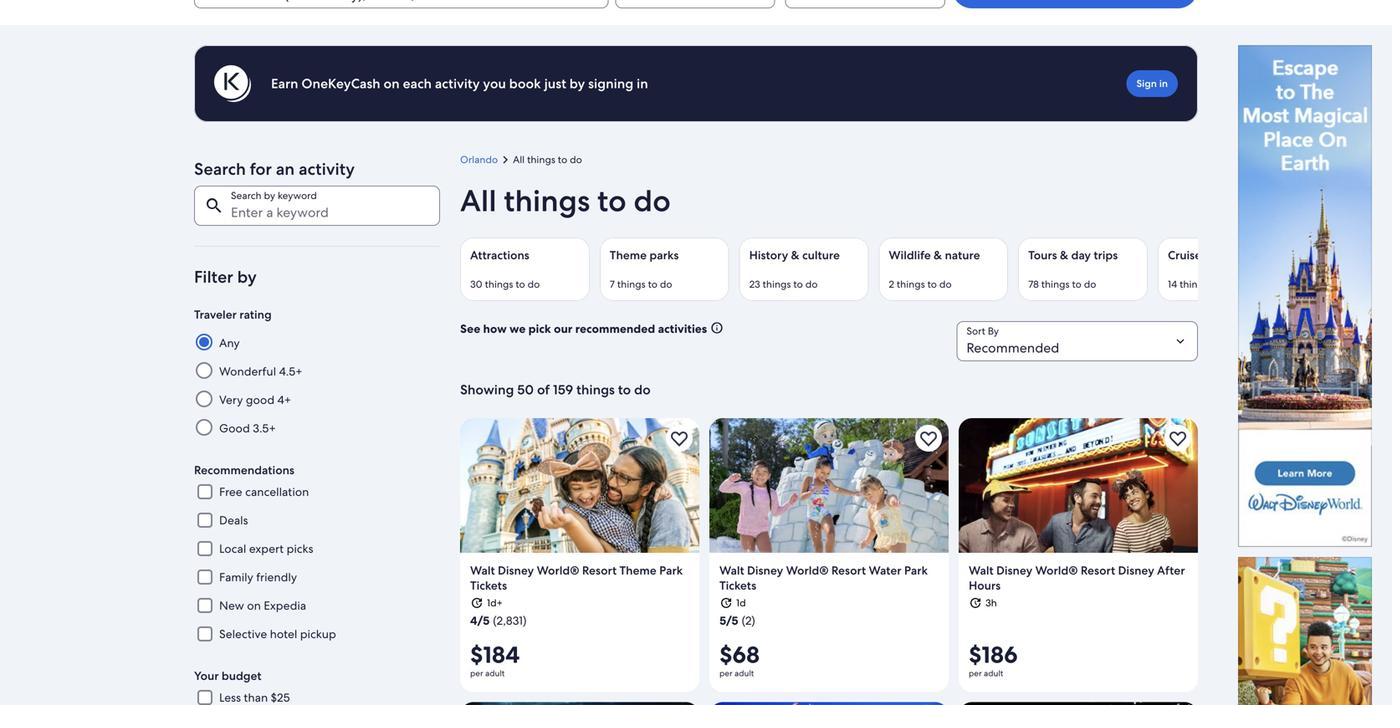 Task type: vqa. For each thing, say whether or not it's contained in the screenshot.


Task type: describe. For each thing, give the bounding box(es) containing it.
cruises & boat tours
[[1168, 248, 1277, 263]]

expedia
[[264, 598, 306, 614]]

do for tours & day trips
[[1085, 278, 1097, 291]]

see how we pick our recommended activities
[[460, 321, 707, 336]]

to for theme parks
[[648, 278, 658, 291]]

we
[[510, 321, 526, 336]]

4/5 (2,831)
[[470, 613, 527, 628]]

resort for $186
[[1081, 563, 1116, 578]]

each
[[403, 75, 432, 92]]

walt disney world® resort disney after hours image
[[959, 419, 1199, 553]]

orlando
[[460, 153, 498, 166]]

adult for $184
[[485, 668, 505, 679]]

14
[[1168, 278, 1178, 291]]

things for attractions
[[485, 278, 513, 291]]

you
[[483, 75, 506, 92]]

xsmall image inside see how we pick our recommended activities link
[[711, 321, 724, 335]]

23
[[750, 278, 761, 291]]

expert
[[249, 542, 284, 557]]

adult for $186
[[984, 668, 1004, 679]]

trips
[[1094, 248, 1118, 263]]

1d+
[[487, 597, 503, 610]]

deals
[[219, 513, 248, 528]]

culture
[[803, 248, 840, 263]]

walt disney world® resort disney after hours
[[969, 563, 1186, 593]]

xsmall image for $68
[[720, 597, 733, 610]]

4.5+
[[279, 364, 303, 379]]

wonderful 4.5+
[[219, 364, 303, 379]]

directional image
[[498, 152, 513, 167]]

4.0 out of 5 with 2831 reviews element
[[470, 613, 490, 628]]

1 horizontal spatial by
[[570, 75, 585, 92]]

water
[[869, 563, 902, 578]]

rating
[[240, 307, 272, 322]]

to for cruises & boat tours
[[1211, 278, 1221, 291]]

3h
[[986, 597, 998, 610]]

universal orlando resort theme park tickets image
[[460, 703, 700, 706]]

3.5+
[[253, 421, 276, 436]]

nature
[[945, 248, 981, 263]]

Save activity Walt Disney World® Resort Water Park Tickets  checkbox
[[916, 425, 942, 452]]

budget
[[222, 669, 262, 684]]

resort for $68
[[832, 563, 866, 578]]

after
[[1158, 563, 1186, 578]]

orlando link
[[460, 153, 498, 167]]

things for cruises & boat tours
[[1180, 278, 1209, 291]]

do for attractions
[[528, 278, 540, 291]]

just
[[545, 75, 567, 92]]

things right 159
[[577, 381, 615, 399]]

walt disney world® resort theme park tickets
[[470, 563, 683, 593]]

things for wildlife & nature
[[897, 278, 925, 291]]

boat
[[1221, 248, 1246, 263]]

attractions
[[470, 248, 530, 263]]

per for $186
[[969, 668, 982, 679]]

do right directional icon
[[570, 153, 582, 166]]

legoland® florida tickets image
[[710, 703, 949, 706]]

your
[[194, 669, 219, 684]]

activities
[[658, 321, 707, 336]]

5/5
[[720, 613, 739, 628]]

walt disney world® resort water park tickets image
[[710, 419, 949, 553]]

search
[[194, 158, 246, 180]]

7 things to do
[[610, 278, 673, 291]]

$68 per adult
[[720, 640, 760, 679]]

theme inside walt disney world® resort theme park tickets
[[620, 563, 657, 578]]

0 vertical spatial theme
[[610, 248, 647, 263]]

to for wildlife & nature
[[928, 278, 937, 291]]

local expert picks
[[219, 542, 313, 557]]

0 horizontal spatial activity
[[299, 158, 355, 180]]

30
[[470, 278, 483, 291]]

$68
[[720, 640, 760, 670]]

$186 per adult
[[969, 640, 1018, 679]]

0 horizontal spatial all
[[460, 181, 497, 221]]

to right 159
[[618, 381, 631, 399]]

things for theme parks
[[618, 278, 646, 291]]

to for tours & day trips
[[1073, 278, 1082, 291]]

very good 4+
[[219, 393, 291, 408]]

& for cruises
[[1210, 248, 1219, 263]]

wildlife
[[889, 248, 931, 263]]

walt disney world® resort water park tickets
[[720, 563, 928, 593]]

1 horizontal spatial on
[[384, 75, 400, 92]]

tours
[[1029, 248, 1058, 263]]

world® for $184
[[537, 563, 580, 578]]

hotel
[[270, 627, 297, 642]]

Save activity Walt Disney World® Resort Theme Park Tickets checkbox
[[666, 425, 693, 452]]

xsmall image for $186
[[969, 597, 983, 610]]

day
[[1072, 248, 1091, 263]]

do for wildlife & nature
[[940, 278, 952, 291]]

Save activity Walt Disney World® Resort Disney After Hours checkbox
[[1165, 425, 1192, 452]]

tours & day trips
[[1029, 248, 1118, 263]]

78 things to do
[[1029, 278, 1097, 291]]

sign in
[[1137, 77, 1168, 90]]

see
[[460, 321, 481, 336]]

pick
[[529, 321, 551, 336]]

free
[[219, 485, 242, 500]]

do up theme parks at the left of the page
[[634, 181, 671, 221]]

filter
[[194, 266, 233, 288]]

things for tours & day trips
[[1042, 278, 1070, 291]]

2 things to do
[[889, 278, 952, 291]]

to for history & culture
[[794, 278, 803, 291]]

resort for $184
[[583, 563, 617, 578]]

23 things to do
[[750, 278, 818, 291]]

parks
[[650, 248, 679, 263]]

78
[[1029, 278, 1039, 291]]

park for $68
[[905, 563, 928, 578]]

very
[[219, 393, 243, 408]]

4 disney from the left
[[1119, 563, 1155, 578]]

theme parks
[[610, 248, 679, 263]]

family friendly
[[219, 570, 297, 585]]

selective hotel pickup
[[219, 627, 336, 642]]

free cancellation
[[219, 485, 309, 500]]

recommended
[[576, 321, 656, 336]]

1 horizontal spatial in
[[1160, 77, 1168, 90]]



Task type: locate. For each thing, give the bounding box(es) containing it.
friendly
[[256, 570, 297, 585]]

5.0 out of 5 with 2 reviews element
[[720, 613, 739, 628]]

sign
[[1137, 77, 1158, 90]]

1 horizontal spatial all
[[513, 153, 525, 166]]

wonderful
[[219, 364, 276, 379]]

disney for $184
[[498, 563, 534, 578]]

wildlife & nature
[[889, 248, 981, 263]]

do down wildlife & nature
[[940, 278, 952, 291]]

next image
[[1189, 259, 1209, 280]]

do down 'attractions'
[[528, 278, 540, 291]]

& for tours
[[1061, 248, 1069, 263]]

medium image for $186
[[1168, 429, 1189, 449]]

resort inside walt disney world® resort disney after hours
[[1081, 563, 1116, 578]]

0 horizontal spatial resort
[[583, 563, 617, 578]]

picks
[[287, 542, 313, 557]]

all things to do right orlando
[[513, 153, 582, 166]]

tickets inside walt disney world® resort water park tickets
[[720, 578, 757, 593]]

traveler
[[194, 307, 237, 322]]

park for $184
[[660, 563, 683, 578]]

by right 'filter'
[[237, 266, 257, 288]]

do down recommended
[[634, 381, 651, 399]]

0 horizontal spatial per
[[470, 668, 483, 679]]

by
[[570, 75, 585, 92], [237, 266, 257, 288]]

disney for $186
[[997, 563, 1033, 578]]

xsmall image
[[711, 321, 724, 335], [720, 597, 733, 610], [969, 597, 983, 610]]

history & culture
[[750, 248, 840, 263]]

on right new
[[247, 598, 261, 614]]

on left each at left
[[384, 75, 400, 92]]

tickets for $68
[[720, 578, 757, 593]]

per inside $68 per adult
[[720, 668, 733, 679]]

0 vertical spatial all
[[513, 153, 525, 166]]

0 horizontal spatial walt
[[470, 563, 495, 578]]

2 walt from the left
[[720, 563, 745, 578]]

2 tickets from the left
[[720, 578, 757, 593]]

traveler rating
[[194, 307, 272, 322]]

1 horizontal spatial park
[[905, 563, 928, 578]]

2 adult from the left
[[735, 668, 754, 679]]

world® inside walt disney world® resort theme park tickets
[[537, 563, 580, 578]]

per for $68
[[720, 668, 733, 679]]

world® inside walt disney world® resort disney after hours
[[1036, 563, 1079, 578]]

onekeycash
[[302, 75, 381, 92]]

& left nature
[[934, 248, 943, 263]]

& left 'culture'
[[791, 248, 800, 263]]

things for history & culture
[[763, 278, 791, 291]]

3 adult from the left
[[984, 668, 1004, 679]]

2 & from the left
[[934, 248, 943, 263]]

2 horizontal spatial world®
[[1036, 563, 1079, 578]]

do down boat
[[1223, 278, 1235, 291]]

tickets inside walt disney world® resort theme park tickets
[[470, 578, 507, 593]]

sign in link
[[1127, 70, 1179, 97]]

resort
[[583, 563, 617, 578], [832, 563, 866, 578], [1081, 563, 1116, 578]]

1 world® from the left
[[537, 563, 580, 578]]

activity left you
[[435, 75, 480, 92]]

things right 2
[[897, 278, 925, 291]]

showing
[[460, 381, 514, 399]]

things right 14
[[1180, 278, 1209, 291]]

0 horizontal spatial on
[[247, 598, 261, 614]]

resort inside walt disney world® resort water park tickets
[[832, 563, 866, 578]]

1 vertical spatial activity
[[299, 158, 355, 180]]

family
[[219, 570, 253, 585]]

an
[[276, 158, 295, 180]]

park inside walt disney world® resort water park tickets
[[905, 563, 928, 578]]

disney up 1d+
[[498, 563, 534, 578]]

adult for $68
[[735, 668, 754, 679]]

medium image for $68
[[919, 429, 939, 449]]

hours
[[969, 578, 1001, 593]]

adult down the 4/5 (2,831) at the left
[[485, 668, 505, 679]]

to down 'attractions'
[[516, 278, 525, 291]]

1 horizontal spatial activity
[[435, 75, 480, 92]]

to for attractions
[[516, 278, 525, 291]]

2 horizontal spatial walt
[[969, 563, 994, 578]]

to down the tours & day trips
[[1073, 278, 1082, 291]]

world®
[[537, 563, 580, 578], [786, 563, 829, 578], [1036, 563, 1079, 578]]

3 per from the left
[[969, 668, 982, 679]]

0 horizontal spatial adult
[[485, 668, 505, 679]]

1 horizontal spatial resort
[[832, 563, 866, 578]]

do down day
[[1085, 278, 1097, 291]]

0 vertical spatial activity
[[435, 75, 480, 92]]

cruises
[[1168, 248, 1207, 263]]

things right 23
[[763, 278, 791, 291]]

1 horizontal spatial adult
[[735, 668, 754, 679]]

0 horizontal spatial in
[[637, 75, 648, 92]]

adult inside $68 per adult
[[735, 668, 754, 679]]

4+
[[277, 393, 291, 408]]

activity up enter a keyword text field
[[299, 158, 355, 180]]

3 resort from the left
[[1081, 563, 1116, 578]]

1 adult from the left
[[485, 668, 505, 679]]

to up theme parks at the left of the page
[[598, 181, 627, 221]]

disney for $68
[[747, 563, 784, 578]]

disney inside walt disney world® resort water park tickets
[[747, 563, 784, 578]]

14 things to do
[[1168, 278, 1235, 291]]

1 park from the left
[[660, 563, 683, 578]]

1 tickets from the left
[[470, 578, 507, 593]]

2 disney from the left
[[747, 563, 784, 578]]

walt for $68
[[720, 563, 745, 578]]

1 horizontal spatial world®
[[786, 563, 829, 578]]

of
[[537, 381, 550, 399]]

good
[[219, 421, 250, 436]]

walt inside walt disney world® resort water park tickets
[[720, 563, 745, 578]]

2 park from the left
[[905, 563, 928, 578]]

disney up (2)
[[747, 563, 784, 578]]

tickets up 1d+
[[470, 578, 507, 593]]

per inside $186 per adult
[[969, 668, 982, 679]]

$186
[[969, 640, 1018, 670]]

all things to do
[[513, 153, 582, 166], [460, 181, 671, 221]]

history
[[750, 248, 789, 263]]

walt inside walt disney world® resort theme park tickets
[[470, 563, 495, 578]]

tickets up 1d
[[720, 578, 757, 593]]

2 horizontal spatial resort
[[1081, 563, 1116, 578]]

in right the signing
[[637, 75, 648, 92]]

kennedy space center admission image
[[959, 703, 1199, 706]]

$184 per adult
[[470, 640, 520, 679]]

disney up 3h
[[997, 563, 1033, 578]]

to
[[558, 153, 568, 166], [598, 181, 627, 221], [516, 278, 525, 291], [648, 278, 658, 291], [794, 278, 803, 291], [928, 278, 937, 291], [1073, 278, 1082, 291], [1211, 278, 1221, 291], [618, 381, 631, 399]]

signing
[[589, 75, 634, 92]]

in
[[637, 75, 648, 92], [1160, 77, 1168, 90]]

1 per from the left
[[470, 668, 483, 679]]

showing 50 of 159 things to do
[[460, 381, 651, 399]]

50
[[517, 381, 534, 399]]

walt up 3h
[[969, 563, 994, 578]]

do for history & culture
[[806, 278, 818, 291]]

adult inside $186 per adult
[[984, 668, 1004, 679]]

$184
[[470, 640, 520, 670]]

your budget
[[194, 669, 262, 684]]

do for theme parks
[[660, 278, 673, 291]]

3 disney from the left
[[997, 563, 1033, 578]]

see how we pick our recommended activities link
[[460, 321, 724, 336]]

disney
[[498, 563, 534, 578], [747, 563, 784, 578], [997, 563, 1033, 578], [1119, 563, 1155, 578]]

disney inside walt disney world® resort theme park tickets
[[498, 563, 534, 578]]

things right 78
[[1042, 278, 1070, 291]]

earn onekeycash on each activity you book just by signing in
[[271, 75, 648, 92]]

park inside walt disney world® resort theme park tickets
[[660, 563, 683, 578]]

medium image for $184
[[670, 429, 690, 449]]

1 vertical spatial theme
[[620, 563, 657, 578]]

&
[[791, 248, 800, 263], [934, 248, 943, 263], [1061, 248, 1069, 263], [1210, 248, 1219, 263]]

do down 'culture'
[[806, 278, 818, 291]]

world® for $186
[[1036, 563, 1079, 578]]

filter by
[[194, 266, 257, 288]]

things down directional icon
[[504, 181, 590, 221]]

medium image
[[670, 429, 690, 449], [1168, 429, 1189, 449], [1168, 429, 1189, 449]]

walt inside walt disney world® resort disney after hours
[[969, 563, 994, 578]]

things right 30
[[485, 278, 513, 291]]

all
[[513, 153, 525, 166], [460, 181, 497, 221]]

new
[[219, 598, 244, 614]]

7
[[610, 278, 615, 291]]

0 horizontal spatial world®
[[537, 563, 580, 578]]

0 vertical spatial by
[[570, 75, 585, 92]]

world® inside walt disney world® resort water park tickets
[[786, 563, 829, 578]]

1 walt from the left
[[470, 563, 495, 578]]

how
[[483, 321, 507, 336]]

3 walt from the left
[[969, 563, 994, 578]]

& left day
[[1061, 248, 1069, 263]]

pickup
[[300, 627, 336, 642]]

(2,831)
[[493, 613, 527, 628]]

walt disney world® resort theme park tickets image
[[460, 419, 700, 553]]

theme
[[610, 248, 647, 263], [620, 563, 657, 578]]

to down theme parks at the left of the page
[[648, 278, 658, 291]]

to down wildlife & nature
[[928, 278, 937, 291]]

on
[[384, 75, 400, 92], [247, 598, 261, 614]]

adult down (2)
[[735, 668, 754, 679]]

xsmall image left 1d
[[720, 597, 733, 610]]

things right the '7'
[[618, 278, 646, 291]]

walt up 1d
[[720, 563, 745, 578]]

0 vertical spatial all things to do
[[513, 153, 582, 166]]

new on expedia
[[219, 598, 306, 614]]

Enter a keyword text field
[[194, 186, 440, 226]]

to right directional icon
[[558, 153, 568, 166]]

& left boat
[[1210, 248, 1219, 263]]

0 horizontal spatial park
[[660, 563, 683, 578]]

3 world® from the left
[[1036, 563, 1079, 578]]

to down history & culture
[[794, 278, 803, 291]]

0 horizontal spatial by
[[237, 266, 257, 288]]

0 vertical spatial on
[[384, 75, 400, 92]]

0 horizontal spatial tickets
[[470, 578, 507, 593]]

2 horizontal spatial adult
[[984, 668, 1004, 679]]

activity
[[435, 75, 480, 92], [299, 158, 355, 180]]

selective
[[219, 627, 267, 642]]

previous image
[[450, 259, 470, 280]]

159
[[553, 381, 574, 399]]

5/5 (2)
[[720, 613, 756, 628]]

per inside $184 per adult
[[470, 668, 483, 679]]

xsmall image left 3h
[[969, 597, 983, 610]]

1 & from the left
[[791, 248, 800, 263]]

walt for $184
[[470, 563, 495, 578]]

3 & from the left
[[1061, 248, 1069, 263]]

1 vertical spatial by
[[237, 266, 257, 288]]

all down orlando link
[[460, 181, 497, 221]]

adult inside $184 per adult
[[485, 668, 505, 679]]

2 per from the left
[[720, 668, 733, 679]]

& for history
[[791, 248, 800, 263]]

2
[[889, 278, 895, 291]]

1 horizontal spatial walt
[[720, 563, 745, 578]]

2 horizontal spatial per
[[969, 668, 982, 679]]

adult down 3h
[[984, 668, 1004, 679]]

medium image for $184
[[670, 429, 690, 449]]

1 disney from the left
[[498, 563, 534, 578]]

by right just
[[570, 75, 585, 92]]

disney left the after
[[1119, 563, 1155, 578]]

do down parks at the top of page
[[660, 278, 673, 291]]

recommendations
[[194, 463, 295, 478]]

good 3.5+
[[219, 421, 276, 436]]

1 resort from the left
[[583, 563, 617, 578]]

any
[[219, 336, 240, 351]]

& for wildlife
[[934, 248, 943, 263]]

to right next icon
[[1211, 278, 1221, 291]]

local
[[219, 542, 246, 557]]

good
[[246, 393, 275, 408]]

earn
[[271, 75, 298, 92]]

in right sign
[[1160, 77, 1168, 90]]

do for cruises & boat tours
[[1223, 278, 1235, 291]]

2 resort from the left
[[832, 563, 866, 578]]

tickets for $184
[[470, 578, 507, 593]]

xsmall image right "activities"
[[711, 321, 724, 335]]

1 vertical spatial all
[[460, 181, 497, 221]]

for
[[250, 158, 272, 180]]

cancellation
[[245, 485, 309, 500]]

all right orlando
[[513, 153, 525, 166]]

things right directional icon
[[527, 153, 556, 166]]

our
[[554, 321, 573, 336]]

1 vertical spatial all things to do
[[460, 181, 671, 221]]

walt up xsmall image
[[470, 563, 495, 578]]

things
[[527, 153, 556, 166], [504, 181, 590, 221], [485, 278, 513, 291], [618, 278, 646, 291], [763, 278, 791, 291], [897, 278, 925, 291], [1042, 278, 1070, 291], [1180, 278, 1209, 291], [577, 381, 615, 399]]

1 vertical spatial on
[[247, 598, 261, 614]]

1 horizontal spatial tickets
[[720, 578, 757, 593]]

30 things to do
[[470, 278, 540, 291]]

per for $184
[[470, 668, 483, 679]]

2 world® from the left
[[786, 563, 829, 578]]

walt for $186
[[969, 563, 994, 578]]

world® for $68
[[786, 563, 829, 578]]

1 horizontal spatial per
[[720, 668, 733, 679]]

xsmall image
[[470, 597, 484, 610]]

4 & from the left
[[1210, 248, 1219, 263]]

medium image
[[670, 429, 690, 449], [919, 429, 939, 449], [919, 429, 939, 449]]

resort inside walt disney world® resort theme park tickets
[[583, 563, 617, 578]]

all things to do down directional icon
[[460, 181, 671, 221]]

1d
[[737, 597, 746, 610]]



